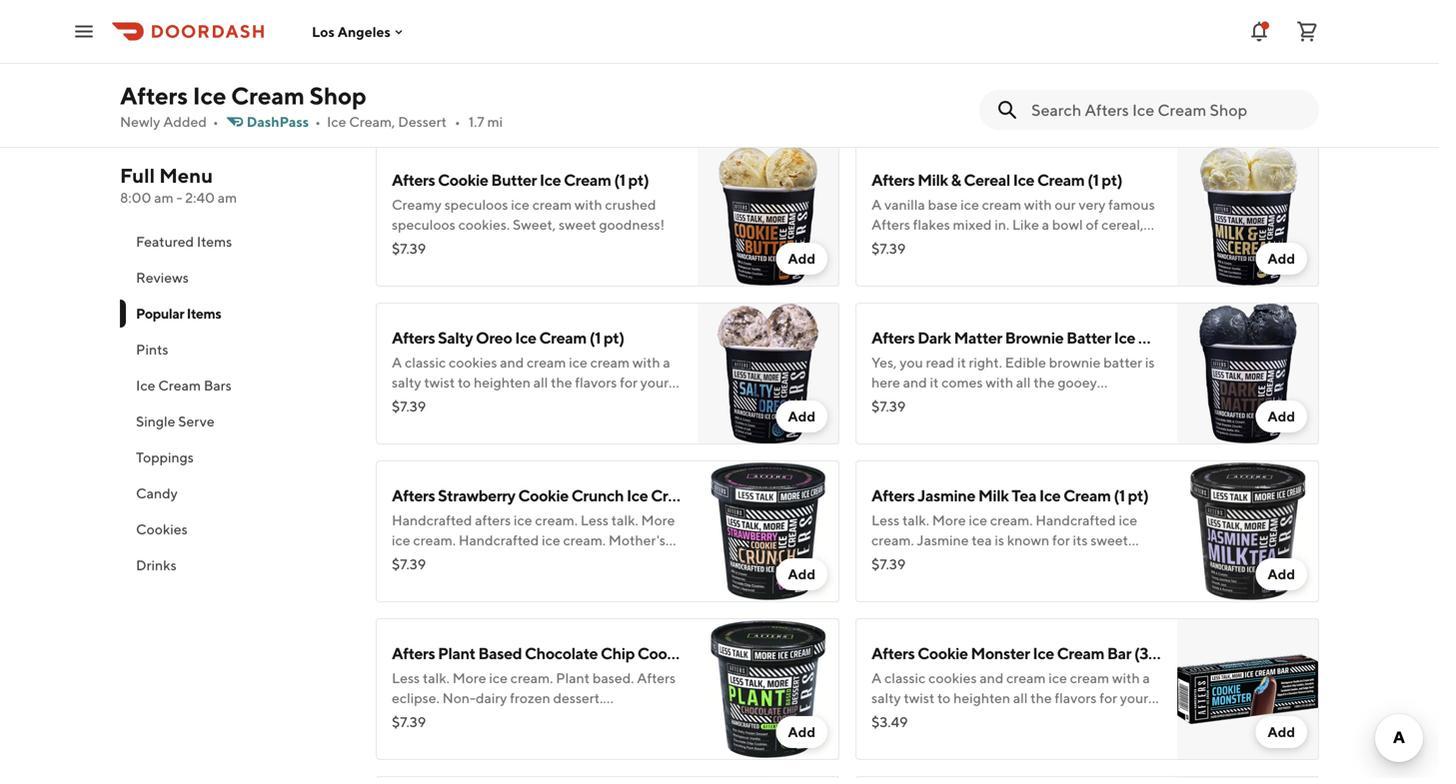 Task type: locate. For each thing, give the bounding box(es) containing it.
1 horizontal spatial am
[[218, 189, 237, 206]]

0 horizontal spatial heighten
[[474, 374, 531, 391]]

1 horizontal spatial milk
[[978, 486, 1009, 505]]

0 horizontal spatial salty
[[392, 374, 421, 391]]

0 vertical spatial items
[[197, 233, 232, 250]]

a inside afters cookie monster ice cream bar (3 oz) a classic cookies and cream ice cream with a salty twist to heighten all the flavors for your taste bud needs!
[[872, 670, 882, 687]]

ice right butter
[[540, 170, 561, 189]]

1 horizontal spatial flavors
[[1055, 690, 1097, 707]]

1 vertical spatial taste
[[872, 710, 903, 727]]

taste inside afters cookie monster ice cream bar (3 oz) a classic cookies and cream ice cream with a salty twist to heighten all the flavors for your taste bud needs!
[[872, 710, 903, 727]]

0 vertical spatial classic
[[405, 354, 446, 371]]

ordered
[[506, 110, 557, 127]]

the
[[551, 374, 572, 391], [1034, 374, 1055, 391], [1031, 690, 1052, 707]]

most
[[403, 110, 434, 127]]

$7.39 for afters jasmine milk tea ice cream (1 pt)
[[872, 556, 906, 573]]

• right the added
[[213, 113, 219, 130]]

goodness! inside the afters cookie butter ice cream (1 pt) creamy speculoos ice cream with crushed speculoos cookies. sweet, sweet goodness! $7.39
[[599, 216, 665, 233]]

oz)
[[1151, 644, 1173, 663]]

2 horizontal spatial a
[[1143, 670, 1150, 687]]

1 horizontal spatial heighten
[[954, 690, 1011, 707]]

$7.39 for afters salty oreo ice cream (1 pt)
[[392, 398, 426, 415]]

cookie left monster
[[918, 644, 968, 663]]

toppings
[[136, 449, 194, 466]]

cookies. inside afters plant based chocolate chip cookie ice cream (1 pt) less talk. more ice cream. plant based. afters eclipse. non-dairy frozen dessert. madagascar vanilla. chocolate chip cookies. everything plant-based.
[[618, 710, 670, 727]]

am right 2:40
[[218, 189, 237, 206]]

mixed
[[953, 216, 992, 233]]

notification bell image
[[1248, 19, 1272, 43]]

1 vertical spatial speculoos
[[392, 216, 456, 233]]

0 horizontal spatial •
[[213, 113, 219, 130]]

1 vertical spatial twist
[[904, 690, 935, 707]]

to
[[458, 374, 471, 391], [938, 690, 951, 707]]

cookies. left sweet,
[[458, 216, 510, 233]]

0 vertical spatial a
[[1042, 216, 1050, 233]]

pt) inside the afters salty oreo ice cream (1 pt) a classic cookies and cream ice cream with a salty twist to heighten all the flavors for your taste bud needs!
[[604, 328, 624, 347]]

cookie right chip
[[638, 644, 688, 663]]

with inside afters cookie monster ice cream bar (3 oz) a classic cookies and cream ice cream with a salty twist to heighten all the flavors for your taste bud needs!
[[1112, 670, 1140, 687]]

1 horizontal spatial salty
[[872, 690, 901, 707]]

1 horizontal spatial brownie
[[1005, 328, 1064, 347]]

all inside the afters salty oreo ice cream (1 pt) a classic cookies and cream ice cream with a salty twist to heighten all the flavors for your taste bud needs!
[[534, 374, 548, 391]]

reviews button
[[120, 260, 352, 296]]

0 horizontal spatial to
[[458, 374, 471, 391]]

1 horizontal spatial batter
[[1104, 354, 1143, 371]]

0 vertical spatial for
[[620, 374, 638, 391]]

0 items, open order cart image
[[1295, 19, 1319, 43]]

like
[[1013, 216, 1039, 233]]

twist
[[424, 374, 455, 391], [904, 690, 935, 707]]

twist down the salty at the left
[[424, 374, 455, 391]]

2 vertical spatial a
[[1143, 670, 1150, 687]]

ice inside the afters dark matter brownie batter ice cream (1 pt) yes, you read it right. edible brownie batter is here and it comes with all the gooey goodness! brownie batter ice cream with fudge chunk and chocolate swirls.
[[1114, 328, 1136, 347]]

sweet
[[559, 216, 597, 233]]

2 horizontal spatial •
[[455, 113, 461, 130]]

0 vertical spatial needs!
[[454, 394, 497, 411]]

it up comes
[[958, 354, 966, 371]]

0 vertical spatial a
[[872, 196, 882, 213]]

cookie inside afters plant based chocolate chip cookie ice cream (1 pt) less talk. more ice cream. plant based. afters eclipse. non-dairy frozen dessert. madagascar vanilla. chocolate chip cookies. everything plant-based.
[[638, 644, 688, 663]]

oreo
[[476, 328, 512, 347]]

0 vertical spatial bud
[[426, 394, 452, 411]]

1 horizontal spatial needs!
[[934, 710, 977, 727]]

0 vertical spatial speculoos
[[445, 196, 508, 213]]

1 horizontal spatial your
[[1120, 690, 1149, 707]]

milk left & on the right top of page
[[918, 170, 948, 189]]

afters for afters cookie monster ice cream bar (3 oz) a classic cookies and cream ice cream with a salty twist to heighten all the flavors for your taste bud needs!
[[872, 644, 915, 663]]

0 horizontal spatial am
[[154, 189, 174, 206]]

milk left tea
[[978, 486, 1009, 505]]

base
[[928, 196, 958, 213]]

1 vertical spatial flavors
[[1055, 690, 1097, 707]]

with
[[575, 196, 602, 213], [1024, 196, 1052, 213], [633, 354, 660, 371], [986, 374, 1014, 391], [1101, 394, 1129, 411], [1112, 670, 1140, 687]]

cookies down monster
[[929, 670, 977, 687]]

heighten down oreo
[[474, 374, 531, 391]]

open menu image
[[72, 19, 96, 43]]

plant up 'dessert.'
[[556, 670, 590, 687]]

cream
[[231, 81, 305, 110], [564, 170, 611, 189], [1038, 170, 1085, 189], [539, 328, 587, 347], [1138, 328, 1186, 347], [158, 377, 201, 394], [651, 486, 698, 505], [1064, 486, 1111, 505], [715, 644, 763, 663], [1057, 644, 1105, 663]]

afters inside the afters dark matter brownie batter ice cream (1 pt) yes, you read it right. edible brownie batter is here and it comes with all the gooey goodness! brownie batter ice cream with fudge chunk and chocolate swirls.
[[872, 328, 915, 347]]

cookies. right chip
[[618, 710, 670, 727]]

ice inside the afters salty oreo ice cream (1 pt) a classic cookies and cream ice cream with a salty twist to heighten all the flavors for your taste bud needs!
[[569, 354, 588, 371]]

ice right monster
[[1033, 644, 1054, 663]]

ice down pints
[[136, 377, 155, 394]]

0 horizontal spatial cookies
[[449, 354, 497, 371]]

taste inside the afters salty oreo ice cream (1 pt) a classic cookies and cream ice cream with a salty twist to heighten all the flavors for your taste bud needs!
[[392, 394, 423, 411]]

1 vertical spatial needs!
[[934, 710, 977, 727]]

1 vertical spatial a
[[663, 354, 670, 371]]

afters cookie monster ice cream bar (3 oz) image
[[1178, 619, 1319, 761]]

plant up more
[[438, 644, 475, 663]]

heighten
[[474, 374, 531, 391], [954, 690, 1011, 707]]

bar
[[1107, 644, 1132, 663]]

sweet,
[[513, 216, 556, 233]]

0 horizontal spatial goodness!
[[599, 216, 665, 233]]

afters milk & cereal ice cream (1 pt) a vanilla base ice cream with our very famous afters flakes mixed in. like a bowl of cereal, but better!
[[872, 170, 1155, 253]]

1 horizontal spatial bud
[[906, 710, 931, 727]]

classic down the salty at the left
[[405, 354, 446, 371]]

1 vertical spatial cookies.
[[618, 710, 670, 727]]

1 horizontal spatial a
[[1042, 216, 1050, 233]]

add for afters cookie monster ice cream bar (3 oz)
[[1268, 724, 1295, 741]]

flavors
[[575, 374, 617, 391], [1055, 690, 1097, 707]]

0 horizontal spatial a
[[663, 354, 670, 371]]

madagascar
[[392, 710, 469, 727]]

add button for afters plant based chocolate chip cookie ice cream (1 pt)
[[776, 717, 828, 749]]

1 vertical spatial based.
[[503, 730, 545, 747]]

0 vertical spatial milk
[[918, 170, 948, 189]]

cereal
[[964, 170, 1010, 189]]

strawberry
[[438, 486, 515, 505]]

cream
[[532, 196, 572, 213], [982, 196, 1022, 213], [527, 354, 566, 371], [590, 354, 630, 371], [1059, 394, 1098, 411], [1007, 670, 1046, 687], [1070, 670, 1110, 687]]

less
[[392, 670, 420, 687]]

cream inside button
[[158, 377, 201, 394]]

0 horizontal spatial taste
[[392, 394, 423, 411]]

Item Search search field
[[1032, 99, 1303, 121]]

plant
[[438, 644, 475, 663], [556, 670, 590, 687]]

1 horizontal spatial it
[[958, 354, 966, 371]]

1 vertical spatial heighten
[[954, 690, 1011, 707]]

am left -
[[154, 189, 174, 206]]

ice down shop
[[327, 113, 346, 130]]

$7.39 for afters strawberry cookie crunch ice cream (1 pt)
[[392, 556, 426, 573]]

afters for afters salty oreo ice cream (1 pt) a classic cookies and cream ice cream with a salty twist to heighten all the flavors for your taste bud needs!
[[392, 328, 435, 347]]

cookie left butter
[[438, 170, 488, 189]]

0 horizontal spatial cookies.
[[458, 216, 510, 233]]

ice inside afters plant based chocolate chip cookie ice cream (1 pt) less talk. more ice cream. plant based. afters eclipse. non-dairy frozen dessert. madagascar vanilla. chocolate chip cookies. everything plant-based.
[[489, 670, 508, 687]]

0 vertical spatial plant
[[438, 644, 475, 663]]

cookies. inside the afters cookie butter ice cream (1 pt) creamy speculoos ice cream with crushed speculoos cookies. sweet, sweet goodness! $7.39
[[458, 216, 510, 233]]

candy
[[136, 485, 178, 502]]

1 vertical spatial items
[[187, 305, 221, 322]]

afters inside the afters cookie butter ice cream (1 pt) creamy speculoos ice cream with crushed speculoos cookies. sweet, sweet goodness! $7.39
[[392, 170, 435, 189]]

0 vertical spatial cookies
[[449, 354, 497, 371]]

add button for afters cookie butter ice cream (1 pt)
[[776, 243, 828, 275]]

dashpass •
[[247, 113, 321, 130]]

the most commonly ordered items and dishes from this store
[[376, 110, 758, 127]]

ice up the added
[[193, 81, 226, 110]]

chocolate down frozen
[[519, 710, 585, 727]]

afters for afters dark matter brownie batter ice cream (1 pt) yes, you read it right. edible brownie batter is here and it comes with all the gooey goodness! brownie batter ice cream with fudge chunk and chocolate swirls.
[[872, 328, 915, 347]]

heighten down monster
[[954, 690, 1011, 707]]

afters dark matter brownie batter ice cream (1 pt) image
[[1178, 303, 1319, 445]]

0 horizontal spatial classic
[[405, 354, 446, 371]]

1 vertical spatial bud
[[906, 710, 931, 727]]

0 vertical spatial your
[[641, 374, 669, 391]]

bud inside afters cookie monster ice cream bar (3 oz) a classic cookies and cream ice cream with a salty twist to heighten all the flavors for your taste bud needs!
[[906, 710, 931, 727]]

a
[[872, 196, 882, 213], [392, 354, 402, 371], [872, 670, 882, 687]]

it down read
[[930, 374, 939, 391]]

items up reviews button
[[197, 233, 232, 250]]

newly added •
[[120, 113, 219, 130]]

dairy
[[476, 690, 507, 707]]

0 horizontal spatial twist
[[424, 374, 455, 391]]

ice inside afters cookie monster ice cream bar (3 oz) a classic cookies and cream ice cream with a salty twist to heighten all the flavors for your taste bud needs!
[[1033, 644, 1054, 663]]

afters inside the afters salty oreo ice cream (1 pt) a classic cookies and cream ice cream with a salty twist to heighten all the flavors for your taste bud needs!
[[392, 328, 435, 347]]

and down monster
[[980, 670, 1004, 687]]

vanilla.
[[472, 710, 516, 727]]

batter
[[1067, 328, 1111, 347]]

$7.39 inside the afters cookie butter ice cream (1 pt) creamy speculoos ice cream with crushed speculoos cookies. sweet, sweet goodness! $7.39
[[392, 240, 426, 257]]

cream inside afters cookie monster ice cream bar (3 oz) a classic cookies and cream ice cream with a salty twist to heighten all the flavors for your taste bud needs!
[[1057, 644, 1105, 663]]

edible
[[1005, 354, 1046, 371]]

1 vertical spatial goodness!
[[872, 394, 937, 411]]

0 vertical spatial goodness!
[[599, 216, 665, 233]]

ice right oreo
[[515, 328, 536, 347]]

1 horizontal spatial to
[[938, 690, 951, 707]]

bud
[[426, 394, 452, 411], [906, 710, 931, 727]]

taste
[[392, 394, 423, 411], [872, 710, 903, 727]]

and down oreo
[[500, 354, 524, 371]]

add button
[[776, 243, 828, 275], [1256, 243, 1307, 275], [776, 401, 828, 433], [1256, 401, 1307, 433], [776, 559, 828, 591], [1256, 559, 1307, 591], [776, 717, 828, 749], [1256, 717, 1307, 749]]

batter
[[1104, 354, 1143, 371], [996, 394, 1035, 411]]

1 vertical spatial salty
[[872, 690, 901, 707]]

cookie inside the afters cookie butter ice cream (1 pt) creamy speculoos ice cream with crushed speculoos cookies. sweet, sweet goodness! $7.39
[[438, 170, 488, 189]]

0 horizontal spatial brownie
[[940, 394, 993, 411]]

classic
[[405, 354, 446, 371], [885, 670, 926, 687]]

chip
[[588, 710, 615, 727]]

dessert.
[[553, 690, 603, 707]]

1 vertical spatial cookies
[[929, 670, 977, 687]]

cookies
[[136, 521, 188, 538]]

1 • from the left
[[213, 113, 219, 130]]

added
[[163, 113, 207, 130]]

speculoos
[[445, 196, 508, 213], [392, 216, 456, 233]]

your inside afters cookie monster ice cream bar (3 oz) a classic cookies and cream ice cream with a salty twist to heighten all the flavors for your taste bud needs!
[[1120, 690, 1149, 707]]

0 horizontal spatial milk
[[918, 170, 948, 189]]

0 horizontal spatial for
[[620, 374, 638, 391]]

0 horizontal spatial your
[[641, 374, 669, 391]]

brownie up edible
[[1005, 328, 1064, 347]]

bowl
[[1052, 216, 1083, 233]]

classic inside afters cookie monster ice cream bar (3 oz) a classic cookies and cream ice cream with a salty twist to heighten all the flavors for your taste bud needs!
[[885, 670, 926, 687]]

needs! right $3.49
[[934, 710, 977, 727]]

a inside the afters milk & cereal ice cream (1 pt) a vanilla base ice cream with our very famous afters flakes mixed in. like a bowl of cereal, but better!
[[872, 196, 882, 213]]

ice right tea
[[1039, 486, 1061, 505]]

items right popular
[[187, 305, 221, 322]]

items for popular items
[[187, 305, 221, 322]]

add for afters salty oreo ice cream (1 pt)
[[788, 408, 816, 425]]

0 vertical spatial taste
[[392, 394, 423, 411]]

0 vertical spatial flavors
[[575, 374, 617, 391]]

0 horizontal spatial needs!
[[454, 394, 497, 411]]

batter left 'is'
[[1104, 354, 1143, 371]]

goodness! inside the afters dark matter brownie batter ice cream (1 pt) yes, you read it right. edible brownie batter is here and it comes with all the gooey goodness! brownie batter ice cream with fudge chunk and chocolate swirls.
[[872, 394, 937, 411]]

flavors inside the afters salty oreo ice cream (1 pt) a classic cookies and cream ice cream with a salty twist to heighten all the flavors for your taste bud needs!
[[575, 374, 617, 391]]

0 vertical spatial cookies.
[[458, 216, 510, 233]]

famous
[[1109, 196, 1155, 213]]

afters
[[120, 81, 188, 110], [392, 170, 435, 189], [872, 170, 915, 189], [872, 216, 910, 233], [392, 328, 435, 347], [872, 328, 915, 347], [392, 486, 435, 505], [872, 486, 915, 505], [392, 644, 435, 663], [872, 644, 915, 663], [637, 670, 676, 687]]

1 vertical spatial for
[[1100, 690, 1118, 707]]

items inside button
[[197, 233, 232, 250]]

1 vertical spatial a
[[392, 354, 402, 371]]

1 vertical spatial to
[[938, 690, 951, 707]]

afters inside afters cookie monster ice cream bar (3 oz) a classic cookies and cream ice cream with a salty twist to heighten all the flavors for your taste bud needs!
[[872, 644, 915, 663]]

based. down the vanilla.
[[503, 730, 545, 747]]

and inside the afters salty oreo ice cream (1 pt) a classic cookies and cream ice cream with a salty twist to heighten all the flavors for your taste bud needs!
[[500, 354, 524, 371]]

needs! inside the afters salty oreo ice cream (1 pt) a classic cookies and cream ice cream with a salty twist to heighten all the flavors for your taste bud needs!
[[454, 394, 497, 411]]

(3
[[1134, 644, 1149, 663]]

0 horizontal spatial batter
[[996, 394, 1035, 411]]

cream inside afters plant based chocolate chip cookie ice cream (1 pt) less talk. more ice cream. plant based. afters eclipse. non-dairy frozen dessert. madagascar vanilla. chocolate chip cookies. everything plant-based.
[[715, 644, 763, 663]]

based. down chip
[[593, 670, 634, 687]]

ice right cereal
[[1013, 170, 1035, 189]]

• left the 1.7
[[455, 113, 461, 130]]

twist inside the afters salty oreo ice cream (1 pt) a classic cookies and cream ice cream with a salty twist to heighten all the flavors for your taste bud needs!
[[424, 374, 455, 391]]

ice right chip
[[691, 644, 712, 663]]

0 horizontal spatial it
[[930, 374, 939, 391]]

afters salty oreo ice cream (1 pt) a classic cookies and cream ice cream with a salty twist to heighten all the flavors for your taste bud needs!
[[392, 328, 670, 411]]

1 horizontal spatial goodness!
[[872, 394, 937, 411]]

for
[[620, 374, 638, 391], [1100, 690, 1118, 707]]

1 vertical spatial classic
[[885, 670, 926, 687]]

brownie down comes
[[940, 394, 993, 411]]

a inside the afters milk & cereal ice cream (1 pt) a vanilla base ice cream with our very famous afters flakes mixed in. like a bowl of cereal, but better!
[[1042, 216, 1050, 233]]

read
[[926, 354, 955, 371]]

1 vertical spatial plant
[[556, 670, 590, 687]]

single
[[136, 413, 175, 430]]

a inside afters cookie monster ice cream bar (3 oz) a classic cookies and cream ice cream with a salty twist to heighten all the flavors for your taste bud needs!
[[1143, 670, 1150, 687]]

cream inside the afters dark matter brownie batter ice cream (1 pt) yes, you read it right. edible brownie batter is here and it comes with all the gooey goodness! brownie batter ice cream with fudge chunk and chocolate swirls.
[[1059, 394, 1098, 411]]

a for afters cookie monster ice cream bar (3 oz)
[[872, 670, 882, 687]]

needs! down oreo
[[454, 394, 497, 411]]

cookies
[[449, 354, 497, 371], [929, 670, 977, 687]]

milk
[[918, 170, 948, 189], [978, 486, 1009, 505]]

1 am from the left
[[154, 189, 174, 206]]

ice
[[511, 196, 530, 213], [961, 196, 979, 213], [569, 354, 588, 371], [1037, 394, 1056, 411], [489, 670, 508, 687], [1049, 670, 1067, 687]]

1 horizontal spatial •
[[315, 113, 321, 130]]

chocolate
[[525, 644, 598, 663], [519, 710, 585, 727]]

drinks button
[[120, 548, 352, 584]]

goodness! down "crushed"
[[599, 216, 665, 233]]

goodness! up fudge at the right
[[872, 394, 937, 411]]

candy button
[[120, 476, 352, 512]]

and inside afters cookie monster ice cream bar (3 oz) a classic cookies and cream ice cream with a salty twist to heighten all the flavors for your taste bud needs!
[[980, 670, 1004, 687]]

afters ice cream shop
[[120, 81, 366, 110]]

based
[[478, 644, 522, 663]]

(1 inside the afters cookie butter ice cream (1 pt) creamy speculoos ice cream with crushed speculoos cookies. sweet, sweet goodness! $7.39
[[614, 170, 625, 189]]

1 horizontal spatial for
[[1100, 690, 1118, 707]]

twist up $3.49
[[904, 690, 935, 707]]

0 horizontal spatial flavors
[[575, 374, 617, 391]]

single serve button
[[120, 404, 352, 440]]

here
[[872, 374, 900, 391]]

with inside the afters milk & cereal ice cream (1 pt) a vanilla base ice cream with our very famous afters flakes mixed in. like a bowl of cereal, but better!
[[1024, 196, 1052, 213]]

featured
[[136, 233, 194, 250]]

reviews
[[136, 269, 189, 286]]

speculoos down creamy
[[392, 216, 456, 233]]

0 horizontal spatial bud
[[426, 394, 452, 411]]

chocolate
[[981, 414, 1044, 431]]

cream,
[[349, 113, 395, 130]]

0 vertical spatial heighten
[[474, 374, 531, 391]]

matter
[[954, 328, 1002, 347]]

mi
[[487, 113, 503, 130]]

the
[[376, 110, 400, 127]]

0 vertical spatial based.
[[593, 670, 634, 687]]

cream inside the afters milk & cereal ice cream (1 pt) a vanilla base ice cream with our very famous afters flakes mixed in. like a bowl of cereal, but better!
[[1038, 170, 1085, 189]]

and right the chunk on the bottom right of the page
[[954, 414, 978, 431]]

• down shop
[[315, 113, 321, 130]]

cookies down the salty at the left
[[449, 354, 497, 371]]

afters dark matter brownie batter ice cream (1 pt) yes, you read it right. edible brownie batter is here and it comes with all the gooey goodness! brownie batter ice cream with fudge chunk and chocolate swirls.
[[872, 328, 1224, 431]]

1 horizontal spatial twist
[[904, 690, 935, 707]]

1 horizontal spatial cookies
[[929, 670, 977, 687]]

chocolate up cream.
[[525, 644, 598, 663]]

1 horizontal spatial taste
[[872, 710, 903, 727]]

classic up $3.49
[[885, 670, 926, 687]]

ice inside the afters milk & cereal ice cream (1 pt) a vanilla base ice cream with our very famous afters flakes mixed in. like a bowl of cereal, but better!
[[1013, 170, 1035, 189]]

from
[[667, 110, 697, 127]]

0 vertical spatial salty
[[392, 374, 421, 391]]

more
[[453, 670, 486, 687]]

0 vertical spatial twist
[[424, 374, 455, 391]]

0 vertical spatial batter
[[1104, 354, 1143, 371]]

batter up 'chocolate'
[[996, 394, 1035, 411]]

1 vertical spatial your
[[1120, 690, 1149, 707]]

2 vertical spatial a
[[872, 670, 882, 687]]

chunk
[[912, 414, 951, 431]]

1 horizontal spatial classic
[[885, 670, 926, 687]]

1 horizontal spatial cookies.
[[618, 710, 670, 727]]

salty inside afters cookie monster ice cream bar (3 oz) a classic cookies and cream ice cream with a salty twist to heighten all the flavors for your taste bud needs!
[[872, 690, 901, 707]]

afters for afters strawberry cookie crunch ice cream (1 pt)
[[392, 486, 435, 505]]

salty
[[392, 374, 421, 391], [872, 690, 901, 707]]

0 vertical spatial to
[[458, 374, 471, 391]]

1 vertical spatial milk
[[978, 486, 1009, 505]]

1 vertical spatial brownie
[[940, 394, 993, 411]]

0 horizontal spatial based.
[[503, 730, 545, 747]]

speculoos down butter
[[445, 196, 508, 213]]

afters strawberry cookie crunch ice cream (8 oz) image
[[1178, 777, 1319, 779]]

the inside afters cookie monster ice cream bar (3 oz) a classic cookies and cream ice cream with a salty twist to heighten all the flavors for your taste bud needs!
[[1031, 690, 1052, 707]]

ice right batter
[[1114, 328, 1136, 347]]



Task type: vqa. For each thing, say whether or not it's contained in the screenshot.


Task type: describe. For each thing, give the bounding box(es) containing it.
0 vertical spatial it
[[958, 354, 966, 371]]

milk inside the afters milk & cereal ice cream (1 pt) a vanilla base ice cream with our very famous afters flakes mixed in. like a bowl of cereal, but better!
[[918, 170, 948, 189]]

add for afters plant based chocolate chip cookie ice cream (1 pt)
[[788, 724, 816, 741]]

twist inside afters cookie monster ice cream bar (3 oz) a classic cookies and cream ice cream with a salty twist to heighten all the flavors for your taste bud needs!
[[904, 690, 935, 707]]

a inside the afters salty oreo ice cream (1 pt) a classic cookies and cream ice cream with a salty twist to heighten all the flavors for your taste bud needs!
[[663, 354, 670, 371]]

salty inside the afters salty oreo ice cream (1 pt) a classic cookies and cream ice cream with a salty twist to heighten all the flavors for your taste bud needs!
[[392, 374, 421, 391]]

pt) inside afters plant based chocolate chip cookie ice cream (1 pt) less talk. more ice cream. plant based. afters eclipse. non-dairy frozen dessert. madagascar vanilla. chocolate chip cookies. everything plant-based.
[[780, 644, 800, 663]]

0 vertical spatial brownie
[[1005, 328, 1064, 347]]

eclipse.
[[392, 690, 440, 707]]

featured items
[[136, 233, 232, 250]]

popular
[[136, 305, 184, 322]]

the inside the afters salty oreo ice cream (1 pt) a classic cookies and cream ice cream with a salty twist to heighten all the flavors for your taste bud needs!
[[551, 374, 572, 391]]

add button for afters salty oreo ice cream (1 pt)
[[776, 401, 828, 433]]

ice inside afters cookie monster ice cream bar (3 oz) a classic cookies and cream ice cream with a salty twist to heighten all the flavors for your taste bud needs!
[[1049, 670, 1067, 687]]

afters plant based chocolate chip cookie ice cream (1 pt) less talk. more ice cream. plant based. afters eclipse. non-dairy frozen dessert. madagascar vanilla. chocolate chip cookies. everything plant-based.
[[392, 644, 800, 747]]

afters for afters milk & cereal ice cream (1 pt) a vanilla base ice cream with our very famous afters flakes mixed in. like a bowl of cereal, but better!
[[872, 170, 915, 189]]

full
[[120, 164, 155, 187]]

bud inside the afters salty oreo ice cream (1 pt) a classic cookies and cream ice cream with a salty twist to heighten all the flavors for your taste bud needs!
[[426, 394, 452, 411]]

of
[[1086, 216, 1099, 233]]

afters for afters plant based chocolate chip cookie ice cream (1 pt) less talk. more ice cream. plant based. afters eclipse. non-dairy frozen dessert. madagascar vanilla. chocolate chip cookies. everything plant-based.
[[392, 644, 435, 663]]

but
[[872, 236, 894, 253]]

monster
[[971, 644, 1030, 663]]

crushed
[[605, 196, 656, 213]]

cookies button
[[120, 512, 352, 548]]

1 horizontal spatial plant
[[556, 670, 590, 687]]

afters strawberry cookie crunch ice cream (1 pt) image
[[698, 461, 840, 603]]

8:00
[[120, 189, 151, 206]]

classic inside the afters salty oreo ice cream (1 pt) a classic cookies and cream ice cream with a salty twist to heighten all the flavors for your taste bud needs!
[[405, 354, 446, 371]]

dessert
[[398, 113, 447, 130]]

dishes
[[624, 110, 664, 127]]

non-
[[442, 690, 476, 707]]

cream inside the afters salty oreo ice cream (1 pt) a classic cookies and cream ice cream with a salty twist to heighten all the flavors for your taste bud needs!
[[539, 328, 587, 347]]

store
[[726, 110, 758, 127]]

for inside the afters salty oreo ice cream (1 pt) a classic cookies and cream ice cream with a salty twist to heighten all the flavors for your taste bud needs!
[[620, 374, 638, 391]]

heighten inside the afters salty oreo ice cream (1 pt) a classic cookies and cream ice cream with a salty twist to heighten all the flavors for your taste bud needs!
[[474, 374, 531, 391]]

single serve
[[136, 413, 215, 430]]

afters for afters jasmine milk tea ice cream (1 pt)
[[872, 486, 915, 505]]

cream.
[[511, 670, 553, 687]]

ice inside ice cream bars button
[[136, 377, 155, 394]]

-
[[176, 189, 182, 206]]

add button for afters milk & cereal ice cream (1 pt)
[[1256, 243, 1307, 275]]

afters salty oreo ice cream (1 pt) image
[[698, 303, 840, 445]]

(1 inside the afters milk & cereal ice cream (1 pt) a vanilla base ice cream with our very famous afters flakes mixed in. like a bowl of cereal, but better!
[[1088, 170, 1099, 189]]

afters jasmine milk tea ice cream (1 pt)
[[872, 486, 1149, 505]]

ice inside the afters milk & cereal ice cream (1 pt) a vanilla base ice cream with our very famous afters flakes mixed in. like a bowl of cereal, but better!
[[961, 196, 979, 213]]

and down you
[[903, 374, 927, 391]]

cream inside the afters milk & cereal ice cream (1 pt) a vanilla base ice cream with our very famous afters flakes mixed in. like a bowl of cereal, but better!
[[982, 196, 1022, 213]]

in.
[[995, 216, 1010, 233]]

serve
[[178, 413, 215, 430]]

and right items
[[597, 110, 621, 127]]

afters cookie monster ice cream bar (3 oz) a classic cookies and cream ice cream with a salty twist to heighten all the flavors for your taste bud needs!
[[872, 644, 1173, 727]]

to inside afters cookie monster ice cream bar (3 oz) a classic cookies and cream ice cream with a salty twist to heighten all the flavors for your taste bud needs!
[[938, 690, 951, 707]]

(1 inside the afters salty oreo ice cream (1 pt) a classic cookies and cream ice cream with a salty twist to heighten all the flavors for your taste bud needs!
[[590, 328, 601, 347]]

tea
[[1012, 486, 1037, 505]]

0 horizontal spatial plant
[[438, 644, 475, 663]]

pt) inside the afters cookie butter ice cream (1 pt) creamy speculoos ice cream with crushed speculoos cookies. sweet, sweet goodness! $7.39
[[628, 170, 649, 189]]

salty
[[438, 328, 473, 347]]

flavors inside afters cookie monster ice cream bar (3 oz) a classic cookies and cream ice cream with a salty twist to heighten all the flavors for your taste bud needs!
[[1055, 690, 1097, 707]]

$7.39 for afters milk & cereal ice cream (1 pt)
[[872, 240, 906, 257]]

fudge
[[872, 414, 909, 431]]

afters for afters ice cream shop
[[120, 81, 188, 110]]

1 vertical spatial it
[[930, 374, 939, 391]]

(1 inside the afters dark matter brownie batter ice cream (1 pt) yes, you read it right. edible brownie batter is here and it comes with all the gooey goodness! brownie batter ice cream with fudge chunk and chocolate swirls.
[[1189, 328, 1200, 347]]

add for afters jasmine milk tea ice cream (1 pt)
[[1268, 566, 1295, 583]]

ice inside the afters salty oreo ice cream (1 pt) a classic cookies and cream ice cream with a salty twist to heighten all the flavors for your taste bud needs!
[[515, 328, 536, 347]]

to inside the afters salty oreo ice cream (1 pt) a classic cookies and cream ice cream with a salty twist to heighten all the flavors for your taste bud needs!
[[458, 374, 471, 391]]

add button for afters cookie monster ice cream bar (3 oz)
[[1256, 717, 1307, 749]]

featured items button
[[120, 224, 352, 260]]

1 horizontal spatial based.
[[593, 670, 634, 687]]

butter
[[491, 170, 537, 189]]

add for afters strawberry cookie crunch ice cream (1 pt)
[[788, 566, 816, 583]]

cookies inside the afters salty oreo ice cream (1 pt) a classic cookies and cream ice cream with a salty twist to heighten all the flavors for your taste bud needs!
[[449, 354, 497, 371]]

yes,
[[872, 354, 897, 371]]

cookie inside afters cookie monster ice cream bar (3 oz) a classic cookies and cream ice cream with a salty twist to heighten all the flavors for your taste bud needs!
[[918, 644, 968, 663]]

popular items
[[136, 305, 221, 322]]

you
[[900, 354, 923, 371]]

afters for afters cookie butter ice cream (1 pt) creamy speculoos ice cream with crushed speculoos cookies. sweet, sweet goodness! $7.39
[[392, 170, 435, 189]]

los angeles
[[312, 23, 391, 40]]

los
[[312, 23, 335, 40]]

needs! inside afters cookie monster ice cream bar (3 oz) a classic cookies and cream ice cream with a salty twist to heighten all the flavors for your taste bud needs!
[[934, 710, 977, 727]]

this
[[700, 110, 723, 127]]

frozen
[[510, 690, 550, 707]]

talk.
[[423, 670, 450, 687]]

items for featured items
[[197, 233, 232, 250]]

afters milk & cereal ice cream (1 pt) image
[[1178, 145, 1319, 287]]

$7.39 for afters plant based chocolate chip cookie ice cream (1 pt)
[[392, 714, 426, 731]]

angeles
[[338, 23, 391, 40]]

$3.49
[[872, 714, 908, 731]]

items
[[560, 110, 594, 127]]

add button for afters jasmine milk tea ice cream (1 pt)
[[1256, 559, 1307, 591]]

cookies inside afters cookie monster ice cream bar (3 oz) a classic cookies and cream ice cream with a salty twist to heighten all the flavors for your taste bud needs!
[[929, 670, 977, 687]]

swirls.
[[1046, 414, 1085, 431]]

ice inside the afters cookie butter ice cream (1 pt) creamy speculoos ice cream with crushed speculoos cookies. sweet, sweet goodness! $7.39
[[511, 196, 530, 213]]

$7.39 for afters dark matter brownie batter ice cream (1 pt)
[[872, 398, 906, 415]]

add button for afters dark matter brownie batter ice cream (1 pt)
[[1256, 401, 1307, 433]]

1.7
[[469, 113, 485, 130]]

2 am from the left
[[218, 189, 237, 206]]

2:40
[[185, 189, 215, 206]]

creamy
[[392, 196, 442, 213]]

&
[[951, 170, 961, 189]]

ice right 'crunch'
[[627, 486, 648, 505]]

all inside the afters dark matter brownie batter ice cream (1 pt) yes, you read it right. edible brownie batter is here and it comes with all the gooey goodness! brownie batter ice cream with fudge chunk and chocolate swirls.
[[1016, 374, 1031, 391]]

with inside the afters salty oreo ice cream (1 pt) a classic cookies and cream ice cream with a salty twist to heighten all the flavors for your taste bud needs!
[[633, 354, 660, 371]]

heighten inside afters cookie monster ice cream bar (3 oz) a classic cookies and cream ice cream with a salty twist to heighten all the flavors for your taste bud needs!
[[954, 690, 1011, 707]]

1 vertical spatial batter
[[996, 394, 1035, 411]]

a inside the afters salty oreo ice cream (1 pt) a classic cookies and cream ice cream with a salty twist to heighten all the flavors for your taste bud needs!
[[392, 354, 402, 371]]

los angeles button
[[312, 23, 407, 40]]

afters saigon coffee ice cream (1 pt) image
[[698, 777, 840, 779]]

afters jasmine milk tea ice cream (1 pt) image
[[1178, 461, 1319, 603]]

ice inside afters plant based chocolate chip cookie ice cream (1 pt) less talk. more ice cream. plant based. afters eclipse. non-dairy frozen dessert. madagascar vanilla. chocolate chip cookies. everything plant-based.
[[691, 644, 712, 663]]

cream inside the afters cookie butter ice cream (1 pt) creamy speculoos ice cream with crushed speculoos cookies. sweet, sweet goodness! $7.39
[[532, 196, 572, 213]]

shop
[[309, 81, 366, 110]]

(1 inside afters plant based chocolate chip cookie ice cream (1 pt) less talk. more ice cream. plant based. afters eclipse. non-dairy frozen dessert. madagascar vanilla. chocolate chip cookies. everything plant-based.
[[765, 644, 777, 663]]

1 vertical spatial chocolate
[[519, 710, 585, 727]]

cookie left 'crunch'
[[518, 486, 569, 505]]

drinks
[[136, 557, 177, 574]]

the inside the afters dark matter brownie batter ice cream (1 pt) yes, you read it right. edible brownie batter is here and it comes with all the gooey goodness! brownie batter ice cream with fudge chunk and chocolate swirls.
[[1034, 374, 1055, 391]]

cream inside the afters cookie butter ice cream (1 pt) creamy speculoos ice cream with crushed speculoos cookies. sweet, sweet goodness! $7.39
[[564, 170, 611, 189]]

dark
[[918, 328, 951, 347]]

pints
[[136, 341, 168, 358]]

comes
[[942, 374, 983, 391]]

add for afters cookie butter ice cream (1 pt)
[[788, 250, 816, 267]]

everything
[[392, 730, 461, 747]]

flakes
[[913, 216, 950, 233]]

all inside afters cookie monster ice cream bar (3 oz) a classic cookies and cream ice cream with a salty twist to heighten all the flavors for your taste bud needs!
[[1013, 690, 1028, 707]]

0 vertical spatial chocolate
[[525, 644, 598, 663]]

pt) inside the afters dark matter brownie batter ice cream (1 pt) yes, you read it right. edible brownie batter is here and it comes with all the gooey goodness! brownie batter ice cream with fudge chunk and chocolate swirls.
[[1203, 328, 1224, 347]]

afters plant based chocolate chip cookie ice cream (1 pt) image
[[698, 619, 840, 761]]

chip
[[601, 644, 635, 663]]

crunch
[[572, 486, 624, 505]]

2 • from the left
[[315, 113, 321, 130]]

full menu 8:00 am - 2:40 am
[[120, 164, 237, 206]]

ice inside the afters dark matter brownie batter ice cream (1 pt) yes, you read it right. edible brownie batter is here and it comes with all the gooey goodness! brownie batter ice cream with fudge chunk and chocolate swirls.
[[1037, 394, 1056, 411]]

add for afters milk & cereal ice cream (1 pt)
[[1268, 250, 1295, 267]]

afters cookie butter ice cream (1 pt) image
[[698, 145, 840, 287]]

a for afters milk & cereal ice cream (1 pt)
[[872, 196, 882, 213]]

cereal,
[[1102, 216, 1144, 233]]

newly
[[120, 113, 160, 130]]

dashpass
[[247, 113, 309, 130]]

pt) inside the afters milk & cereal ice cream (1 pt) a vanilla base ice cream with our very famous afters flakes mixed in. like a bowl of cereal, but better!
[[1102, 170, 1123, 189]]

for inside afters cookie monster ice cream bar (3 oz) a classic cookies and cream ice cream with a salty twist to heighten all the flavors for your taste bud needs!
[[1100, 690, 1118, 707]]

ice inside the afters cookie butter ice cream (1 pt) creamy speculoos ice cream with crushed speculoos cookies. sweet, sweet goodness! $7.39
[[540, 170, 561, 189]]

cream inside the afters dark matter brownie batter ice cream (1 pt) yes, you read it right. edible brownie batter is here and it comes with all the gooey goodness! brownie batter ice cream with fudge chunk and chocolate swirls.
[[1138, 328, 1186, 347]]

ice cream bars
[[136, 377, 232, 394]]

with inside the afters cookie butter ice cream (1 pt) creamy speculoos ice cream with crushed speculoos cookies. sweet, sweet goodness! $7.39
[[575, 196, 602, 213]]

add button for afters strawberry cookie crunch ice cream (1 pt)
[[776, 559, 828, 591]]

brownie
[[1049, 354, 1101, 371]]

vanilla
[[885, 196, 925, 213]]

your inside the afters salty oreo ice cream (1 pt) a classic cookies and cream ice cream with a salty twist to heighten all the flavors for your taste bud needs!
[[641, 374, 669, 391]]

right.
[[969, 354, 1002, 371]]

toppings button
[[120, 440, 352, 476]]

bars
[[204, 377, 232, 394]]

3 • from the left
[[455, 113, 461, 130]]

add for afters dark matter brownie batter ice cream (1 pt)
[[1268, 408, 1295, 425]]



